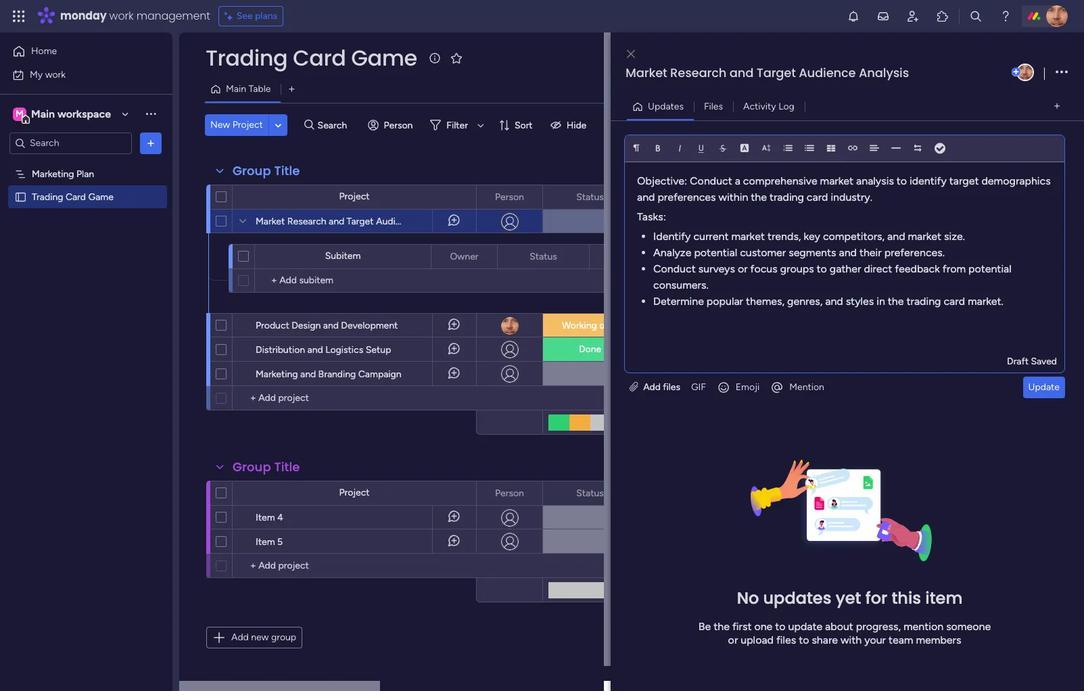 Task type: locate. For each thing, give the bounding box(es) containing it.
setup
[[366, 344, 391, 356]]

analysis up owner
[[419, 216, 453, 227]]

distribution
[[256, 344, 305, 356]]

0 vertical spatial person
[[384, 119, 413, 131]]

Person field
[[492, 190, 528, 205], [492, 486, 528, 501]]

files
[[704, 100, 723, 112]]

marketing inside list box
[[32, 168, 74, 180]]

1 vertical spatial potential
[[969, 262, 1012, 275]]

work right monday
[[109, 8, 134, 24]]

0 horizontal spatial potential
[[695, 246, 738, 259]]

new project
[[210, 119, 263, 131]]

Status field
[[573, 190, 608, 205], [527, 249, 561, 264], [573, 486, 608, 501]]

research up the files
[[671, 64, 727, 81]]

main inside workspace selection element
[[31, 107, 55, 120]]

dapulse addbtn image
[[1012, 68, 1021, 76]]

this
[[892, 587, 922, 609]]

research up the subitem
[[287, 216, 327, 227]]

0 vertical spatial title
[[274, 162, 300, 179]]

target up activity log
[[757, 64, 796, 81]]

yet
[[836, 587, 862, 609]]

and up + add project text field
[[300, 369, 316, 380]]

1 vertical spatial work
[[45, 69, 66, 80]]

direct
[[864, 262, 893, 275]]

and right design
[[323, 320, 339, 332]]

marketing left plan
[[32, 168, 74, 180]]

1 title from the top
[[274, 162, 300, 179]]

it
[[613, 320, 619, 332]]

identify
[[654, 230, 691, 243]]

someone
[[947, 620, 991, 633]]

research inside market research and target audience analysis field
[[671, 64, 727, 81]]

determine
[[654, 295, 704, 308]]

0 vertical spatial item
[[256, 512, 275, 524]]

trading up main table
[[206, 43, 288, 73]]

1 vertical spatial group title
[[233, 459, 300, 476]]

or inside be the first one to update about progress, mention someone or upload files to share with your team members
[[729, 634, 738, 647]]

log
[[779, 100, 795, 112]]

add left "new"
[[231, 632, 249, 644]]

trading down the comprehensive
[[770, 191, 805, 203]]

1 vertical spatial research
[[287, 216, 327, 227]]

line image
[[892, 143, 901, 153]]

add right dapulse attachment image
[[644, 381, 661, 393]]

see
[[237, 10, 253, 22]]

main left table
[[226, 83, 246, 95]]

0 horizontal spatial work
[[45, 69, 66, 80]]

0 vertical spatial status field
[[573, 190, 608, 205]]

surveys
[[699, 262, 736, 275]]

0 vertical spatial analysis
[[859, 64, 909, 81]]

for
[[866, 587, 888, 609]]

1 vertical spatial title
[[274, 459, 300, 476]]

tasks:
[[637, 210, 666, 223]]

1 vertical spatial game
[[88, 191, 114, 203]]

1 vertical spatial person field
[[492, 486, 528, 501]]

1 horizontal spatial trading
[[907, 295, 942, 308]]

1 horizontal spatial market
[[626, 64, 668, 81]]

0 vertical spatial group title
[[233, 162, 300, 179]]

1 horizontal spatial card
[[944, 295, 966, 308]]

options image right dapulse addbtn image
[[1056, 63, 1068, 82]]

2 title from the top
[[274, 459, 300, 476]]

angle down image
[[275, 120, 282, 130]]

search everything image
[[970, 9, 983, 23]]

product
[[256, 320, 289, 332]]

popular
[[707, 295, 744, 308]]

0 vertical spatial or
[[738, 262, 748, 275]]

game
[[351, 43, 417, 73], [88, 191, 114, 203]]

1 horizontal spatial card
[[293, 43, 346, 73]]

1 horizontal spatial options image
[[1056, 63, 1068, 82]]

game left show board description image
[[351, 43, 417, 73]]

add
[[644, 381, 661, 393], [231, 632, 249, 644]]

analysis down inbox icon
[[859, 64, 909, 81]]

and left styles
[[826, 295, 844, 308]]

emoji
[[736, 381, 760, 393]]

person inside popup button
[[384, 119, 413, 131]]

1 horizontal spatial add view image
[[1055, 102, 1060, 112]]

hide
[[567, 119, 587, 131]]

item left 5
[[256, 537, 275, 548]]

show board description image
[[427, 51, 443, 65]]

list box containing marketing plan
[[0, 160, 173, 391]]

market research and target audience analysis inside field
[[626, 64, 909, 81]]

distribution and logistics setup
[[256, 344, 391, 356]]

potential up market.
[[969, 262, 1012, 275]]

option
[[0, 162, 173, 164]]

2 horizontal spatial the
[[888, 295, 904, 308]]

0 horizontal spatial target
[[347, 216, 374, 227]]

main right the workspace image
[[31, 107, 55, 120]]

potential
[[695, 246, 738, 259], [969, 262, 1012, 275]]

work right my
[[45, 69, 66, 80]]

genres,
[[788, 295, 823, 308]]

0 horizontal spatial trading
[[32, 191, 63, 203]]

0 vertical spatial add view image
[[289, 84, 295, 94]]

1 horizontal spatial target
[[757, 64, 796, 81]]

0 vertical spatial files
[[663, 381, 681, 393]]

1 vertical spatial audience
[[376, 216, 416, 227]]

card
[[293, 43, 346, 73], [66, 191, 86, 203]]

add inside button
[[231, 632, 249, 644]]

trading card game up table
[[206, 43, 417, 73]]

0 vertical spatial research
[[671, 64, 727, 81]]

status
[[577, 191, 604, 203], [530, 251, 557, 262], [577, 488, 604, 499]]

add for add files
[[644, 381, 661, 393]]

1 item from the top
[[256, 512, 275, 524]]

0 horizontal spatial card
[[66, 191, 86, 203]]

trading
[[770, 191, 805, 203], [907, 295, 942, 308]]

trading card game inside list box
[[32, 191, 114, 203]]

list box
[[0, 160, 173, 391]]

work inside 'button'
[[45, 69, 66, 80]]

options image
[[1056, 63, 1068, 82], [144, 136, 158, 150]]

1 vertical spatial market research and target audience analysis
[[256, 216, 453, 227]]

1 horizontal spatial research
[[671, 64, 727, 81]]

trading right public board icon
[[32, 191, 63, 203]]

1 vertical spatial target
[[347, 216, 374, 227]]

and up the activity
[[730, 64, 754, 81]]

0 horizontal spatial the
[[714, 620, 730, 633]]

james peterson image
[[1047, 5, 1068, 27], [1017, 64, 1035, 81]]

main table
[[226, 83, 271, 95]]

1 horizontal spatial trading card game
[[206, 43, 417, 73]]

2 group from the top
[[233, 459, 271, 476]]

progress,
[[857, 620, 901, 633]]

group title up item 4
[[233, 459, 300, 476]]

add new group
[[231, 632, 296, 644]]

item left 4
[[256, 512, 275, 524]]

done
[[579, 344, 602, 355]]

2 horizontal spatial market
[[908, 230, 942, 243]]

marketing down distribution
[[256, 369, 298, 380]]

group
[[233, 162, 271, 179], [233, 459, 271, 476]]

updates button
[[627, 96, 694, 117]]

1 vertical spatial card
[[66, 191, 86, 203]]

public board image
[[14, 190, 27, 203]]

1 vertical spatial the
[[888, 295, 904, 308]]

invite members image
[[907, 9, 920, 23]]

plan
[[76, 168, 94, 180]]

workspace selection element
[[13, 106, 113, 123]]

trading card game down marketing plan
[[32, 191, 114, 203]]

my
[[30, 69, 43, 80]]

0 horizontal spatial add
[[231, 632, 249, 644]]

text color image
[[740, 143, 750, 153]]

1 horizontal spatial game
[[351, 43, 417, 73]]

1 horizontal spatial market research and target audience analysis
[[626, 64, 909, 81]]

card left market.
[[944, 295, 966, 308]]

main inside button
[[226, 83, 246, 95]]

1 vertical spatial group title field
[[229, 459, 303, 476]]

potential up surveys
[[695, 246, 738, 259]]

market research and target audience analysis up the subitem
[[256, 216, 453, 227]]

on
[[600, 320, 610, 332]]

market inside field
[[626, 64, 668, 81]]

the right in
[[888, 295, 904, 308]]

analyze
[[654, 246, 692, 259]]

product design and development
[[256, 320, 398, 332]]

0 vertical spatial options image
[[1056, 63, 1068, 82]]

1 horizontal spatial main
[[226, 83, 246, 95]]

and
[[730, 64, 754, 81], [637, 191, 655, 203], [329, 216, 345, 227], [888, 230, 906, 243], [839, 246, 857, 259], [826, 295, 844, 308], [323, 320, 339, 332], [308, 344, 323, 356], [300, 369, 316, 380]]

trading down 'feedback'
[[907, 295, 942, 308]]

update button
[[1024, 377, 1066, 398]]

audience
[[799, 64, 856, 81], [376, 216, 416, 227]]

0 vertical spatial group
[[233, 162, 271, 179]]

0 horizontal spatial audience
[[376, 216, 416, 227]]

0 horizontal spatial market
[[256, 216, 285, 227]]

updates
[[764, 587, 832, 609]]

options image down the workspace options image
[[144, 136, 158, 150]]

0 vertical spatial market
[[626, 64, 668, 81]]

group up item 4
[[233, 459, 271, 476]]

conduct left the a
[[690, 174, 733, 187]]

new project button
[[205, 114, 269, 136]]

0 vertical spatial audience
[[799, 64, 856, 81]]

market up industry.
[[821, 174, 854, 187]]

bold image
[[654, 143, 663, 153]]

0 vertical spatial trading card game
[[206, 43, 417, 73]]

1 vertical spatial or
[[729, 634, 738, 647]]

main workspace
[[31, 107, 111, 120]]

files down update
[[777, 634, 797, 647]]

trading inside list box
[[32, 191, 63, 203]]

market
[[626, 64, 668, 81], [256, 216, 285, 227]]

analysis inside field
[[859, 64, 909, 81]]

1 horizontal spatial marketing
[[256, 369, 298, 380]]

2 vertical spatial the
[[714, 620, 730, 633]]

marketing
[[32, 168, 74, 180], [256, 369, 298, 380]]

about
[[826, 620, 854, 633]]

2 group title field from the top
[[229, 459, 303, 476]]

or down first
[[729, 634, 738, 647]]

game inside list box
[[88, 191, 114, 203]]

current
[[694, 230, 729, 243]]

1 vertical spatial james peterson image
[[1017, 64, 1035, 81]]

card
[[807, 191, 829, 203], [944, 295, 966, 308]]

audience inside field
[[799, 64, 856, 81]]

0 horizontal spatial main
[[31, 107, 55, 120]]

group title field up item 4
[[229, 459, 303, 476]]

group title
[[233, 162, 300, 179], [233, 459, 300, 476]]

1 vertical spatial trading card game
[[32, 191, 114, 203]]

group title field down angle down icon
[[229, 162, 303, 180]]

market research and target audience analysis up activity log
[[626, 64, 909, 81]]

menu image
[[603, 118, 617, 132]]

files button
[[694, 96, 734, 117]]

the inside be the first one to update about progress, mention someone or upload files to share with your team members
[[714, 620, 730, 633]]

game down plan
[[88, 191, 114, 203]]

Search in workspace field
[[28, 135, 113, 151]]

title down angle down icon
[[274, 162, 300, 179]]

2 vertical spatial person
[[495, 488, 524, 499]]

market
[[821, 174, 854, 187], [732, 230, 765, 243], [908, 230, 942, 243]]

market up customer
[[732, 230, 765, 243]]

activity log
[[744, 100, 795, 112]]

0 horizontal spatial add view image
[[289, 84, 295, 94]]

0 vertical spatial marketing
[[32, 168, 74, 180]]

workspace
[[57, 107, 111, 120]]

0 vertical spatial main
[[226, 83, 246, 95]]

Owner field
[[447, 249, 482, 264]]

item
[[256, 512, 275, 524], [256, 537, 275, 548]]

market up preferences.
[[908, 230, 942, 243]]

group down new project button
[[233, 162, 271, 179]]

customer
[[740, 246, 786, 259]]

0 horizontal spatial marketing
[[32, 168, 74, 180]]

working
[[562, 320, 597, 332]]

gif button
[[686, 377, 712, 398]]

or left the focus
[[738, 262, 748, 275]]

dapulse attachment image
[[630, 381, 639, 393]]

0 horizontal spatial market
[[732, 230, 765, 243]]

feedback
[[895, 262, 941, 275]]

objective:
[[637, 174, 688, 187]]

card left industry.
[[807, 191, 829, 203]]

conduct down analyze
[[654, 262, 696, 275]]

group title down angle down icon
[[233, 162, 300, 179]]

0 vertical spatial project
[[233, 119, 263, 131]]

target up the subitem
[[347, 216, 374, 227]]

conduct
[[690, 174, 733, 187], [654, 262, 696, 275]]

market research and target audience analysis
[[626, 64, 909, 81], [256, 216, 453, 227]]

0 vertical spatial conduct
[[690, 174, 733, 187]]

2 vertical spatial project
[[339, 487, 370, 499]]

0 vertical spatial the
[[751, 191, 767, 203]]

1 vertical spatial marketing
[[256, 369, 298, 380]]

the right be
[[714, 620, 730, 633]]

0 vertical spatial status
[[577, 191, 604, 203]]

Group Title field
[[229, 162, 303, 180], [229, 459, 303, 476]]

1 horizontal spatial james peterson image
[[1047, 5, 1068, 27]]

0 horizontal spatial analysis
[[419, 216, 453, 227]]

0 vertical spatial card
[[807, 191, 829, 203]]

team
[[889, 634, 914, 647]]

1 vertical spatial add
[[231, 632, 249, 644]]

2 item from the top
[[256, 537, 275, 548]]

comprehensive
[[744, 174, 818, 187]]

add view image
[[289, 84, 295, 94], [1055, 102, 1060, 112]]

files inside be the first one to update about progress, mention someone or upload files to share with your team members
[[777, 634, 797, 647]]

title
[[274, 162, 300, 179], [274, 459, 300, 476]]

1 horizontal spatial add
[[644, 381, 661, 393]]

trends,
[[768, 230, 802, 243]]

target inside field
[[757, 64, 796, 81]]

add to favorites image
[[450, 51, 463, 65]]

mention
[[904, 620, 944, 633]]

and up the subitem
[[329, 216, 345, 227]]

main table button
[[205, 78, 281, 100]]

1. numbers image
[[784, 143, 793, 153]]

1 vertical spatial trading
[[32, 191, 63, 203]]

files left gif
[[663, 381, 681, 393]]

title up 4
[[274, 459, 300, 476]]

0 horizontal spatial options image
[[144, 136, 158, 150]]

preferences
[[658, 191, 716, 203]]

the right within
[[751, 191, 767, 203]]

work
[[109, 8, 134, 24], [45, 69, 66, 80]]

saved
[[1032, 356, 1058, 367]]

0 vertical spatial target
[[757, 64, 796, 81]]

filter
[[447, 119, 468, 131]]

0 vertical spatial trading
[[206, 43, 288, 73]]

1 horizontal spatial work
[[109, 8, 134, 24]]

0 vertical spatial person field
[[492, 190, 528, 205]]

research
[[671, 64, 727, 81], [287, 216, 327, 227]]

in
[[877, 295, 886, 308]]

1 vertical spatial person
[[495, 191, 524, 203]]

2 group title from the top
[[233, 459, 300, 476]]

0 vertical spatial add
[[644, 381, 661, 393]]

underline image
[[697, 143, 706, 153]]

Trading Card Game field
[[202, 43, 421, 73]]

your
[[865, 634, 886, 647]]

0 vertical spatial james peterson image
[[1047, 5, 1068, 27]]

1 horizontal spatial audience
[[799, 64, 856, 81]]



Task type: vqa. For each thing, say whether or not it's contained in the screenshot.
fourth A . from the bottom
no



Task type: describe. For each thing, give the bounding box(es) containing it.
item 5
[[256, 537, 283, 548]]

notifications image
[[847, 9, 861, 23]]

group
[[271, 632, 296, 644]]

select product image
[[12, 9, 26, 23]]

workspace options image
[[144, 107, 158, 121]]

person button
[[362, 114, 421, 136]]

project inside new project button
[[233, 119, 263, 131]]

gather
[[830, 262, 862, 275]]

activity log button
[[734, 96, 805, 117]]

preferences.
[[885, 246, 945, 259]]

within
[[719, 191, 749, 203]]

filter button
[[425, 114, 489, 136]]

upload
[[741, 634, 774, 647]]

first
[[733, 620, 752, 633]]

groups
[[781, 262, 814, 275]]

checklist image
[[935, 144, 946, 153]]

marketing for marketing and branding campaign
[[256, 369, 298, 380]]

key
[[804, 230, 821, 243]]

1 vertical spatial project
[[339, 191, 370, 202]]

plans
[[255, 10, 278, 22]]

and up gather
[[839, 246, 857, 259]]

1 group title field from the top
[[229, 162, 303, 180]]

1 group title from the top
[[233, 162, 300, 179]]

my work
[[30, 69, 66, 80]]

2 vertical spatial status field
[[573, 486, 608, 501]]

size.
[[945, 230, 966, 243]]

help image
[[999, 9, 1013, 23]]

design
[[292, 320, 321, 332]]

+ Add project text field
[[240, 558, 349, 575]]

competitors,
[[823, 230, 885, 243]]

0 horizontal spatial research
[[287, 216, 327, 227]]

gif
[[692, 381, 706, 393]]

add for add new group
[[231, 632, 249, 644]]

link image
[[849, 143, 858, 153]]

or inside objective: conduct a comprehensive market analysis to identify target demographics and preferences within the trading card industry. tasks: identify current market trends, key competitors, and market size. analyze potential customer segments and their preferences. conduct surveys or focus groups to gather direct feedback from potential consumers. determine popular themes, genres, and styles in the trading card market. draft saved
[[738, 262, 748, 275]]

0 horizontal spatial files
[[663, 381, 681, 393]]

to right one
[[776, 620, 786, 633]]

card inside list box
[[66, 191, 86, 203]]

dapulse drag 2 image
[[613, 347, 617, 362]]

1 group from the top
[[233, 162, 271, 179]]

mention button
[[765, 377, 830, 398]]

0 vertical spatial trading
[[770, 191, 805, 203]]

2 person field from the top
[[492, 486, 528, 501]]

no updates yet for this item
[[737, 587, 963, 609]]

their
[[860, 246, 882, 259]]

my work button
[[8, 64, 145, 86]]

italic image
[[675, 143, 685, 153]]

item for item 5
[[256, 537, 275, 548]]

see plans
[[237, 10, 278, 22]]

0 vertical spatial potential
[[695, 246, 738, 259]]

2 vertical spatial status
[[577, 488, 604, 499]]

to left identify
[[897, 174, 908, 187]]

consumers.
[[654, 279, 709, 291]]

0 vertical spatial card
[[293, 43, 346, 73]]

sort button
[[493, 114, 541, 136]]

home
[[31, 45, 57, 57]]

focus
[[751, 262, 778, 275]]

draft
[[1008, 356, 1029, 367]]

1 vertical spatial trading
[[907, 295, 942, 308]]

home button
[[8, 41, 145, 62]]

industry.
[[831, 191, 873, 203]]

identify
[[910, 174, 947, 187]]

management
[[137, 8, 210, 24]]

target
[[950, 174, 980, 187]]

owner
[[450, 251, 479, 262]]

5
[[277, 537, 283, 548]]

arrow down image
[[473, 117, 489, 133]]

v2 search image
[[304, 118, 314, 133]]

1 vertical spatial conduct
[[654, 262, 696, 275]]

see plans button
[[218, 6, 284, 26]]

marketing for marketing plan
[[32, 168, 74, 180]]

share
[[812, 634, 838, 647]]

from
[[943, 262, 966, 275]]

format image
[[632, 143, 641, 153]]

1 vertical spatial status
[[530, 251, 557, 262]]

and up preferences.
[[888, 230, 906, 243]]

market.
[[968, 295, 1004, 308]]

development
[[341, 320, 398, 332]]

new
[[210, 119, 230, 131]]

to down segments on the right top
[[817, 262, 827, 275]]

a
[[735, 174, 741, 187]]

emoji button
[[712, 377, 765, 398]]

Market Research and Target Audience Analysis field
[[623, 64, 1010, 82]]

monday work management
[[60, 8, 210, 24]]

align image
[[870, 143, 880, 153]]

0 horizontal spatial james peterson image
[[1017, 64, 1035, 81]]

and down design
[[308, 344, 323, 356]]

0 horizontal spatial card
[[807, 191, 829, 203]]

monday
[[60, 8, 107, 24]]

update
[[789, 620, 823, 633]]

and inside field
[[730, 64, 754, 81]]

1 vertical spatial market
[[256, 216, 285, 227]]

4
[[277, 512, 283, 524]]

item 4
[[256, 512, 283, 524]]

be
[[699, 620, 711, 633]]

inbox image
[[877, 9, 891, 23]]

+ Add subitem text field
[[262, 273, 370, 289]]

&bull; bullets image
[[805, 143, 815, 153]]

one
[[755, 620, 773, 633]]

add new group button
[[206, 627, 303, 649]]

item for item 4
[[256, 512, 275, 524]]

apps image
[[937, 9, 950, 23]]

logistics
[[326, 344, 364, 356]]

be the first one to update about progress, mention someone or upload files to share with your team members
[[699, 620, 991, 647]]

branding
[[318, 369, 356, 380]]

1 vertical spatial options image
[[144, 136, 158, 150]]

objective: conduct a comprehensive market analysis to identify target demographics and preferences within the trading card industry. tasks: identify current market trends, key competitors, and market size. analyze potential customer segments and their preferences. conduct surveys or focus groups to gather direct feedback from potential consumers. determine popular themes, genres, and styles in the trading card market. draft saved
[[637, 174, 1058, 367]]

hide button
[[545, 114, 595, 136]]

activity
[[744, 100, 777, 112]]

workspace image
[[13, 107, 26, 121]]

styles
[[846, 295, 874, 308]]

table image
[[827, 143, 836, 153]]

add files
[[641, 381, 681, 393]]

1 person field from the top
[[492, 190, 528, 205]]

marketing plan
[[32, 168, 94, 180]]

1 vertical spatial status field
[[527, 249, 561, 264]]

0 vertical spatial game
[[351, 43, 417, 73]]

Search field
[[314, 116, 355, 135]]

main for main table
[[226, 83, 246, 95]]

marketing and branding campaign
[[256, 369, 402, 380]]

main for main workspace
[[31, 107, 55, 120]]

to down update
[[799, 634, 810, 647]]

work for monday
[[109, 8, 134, 24]]

1 horizontal spatial trading
[[206, 43, 288, 73]]

strikethrough image
[[719, 143, 728, 153]]

1 horizontal spatial market
[[821, 174, 854, 187]]

analysis
[[857, 174, 894, 187]]

demographics
[[982, 174, 1051, 187]]

1 vertical spatial add view image
[[1055, 102, 1060, 112]]

campaign
[[358, 369, 402, 380]]

size image
[[762, 143, 771, 153]]

1 horizontal spatial the
[[751, 191, 767, 203]]

close image
[[627, 49, 635, 59]]

rtl ltr image
[[914, 143, 923, 153]]

and up tasks: on the right of page
[[637, 191, 655, 203]]

1 horizontal spatial potential
[[969, 262, 1012, 275]]

+ Add project text field
[[240, 390, 349, 407]]

working on it
[[562, 320, 619, 332]]

work for my
[[45, 69, 66, 80]]

segments
[[789, 246, 837, 259]]

1 vertical spatial analysis
[[419, 216, 453, 227]]

1 vertical spatial card
[[944, 295, 966, 308]]



